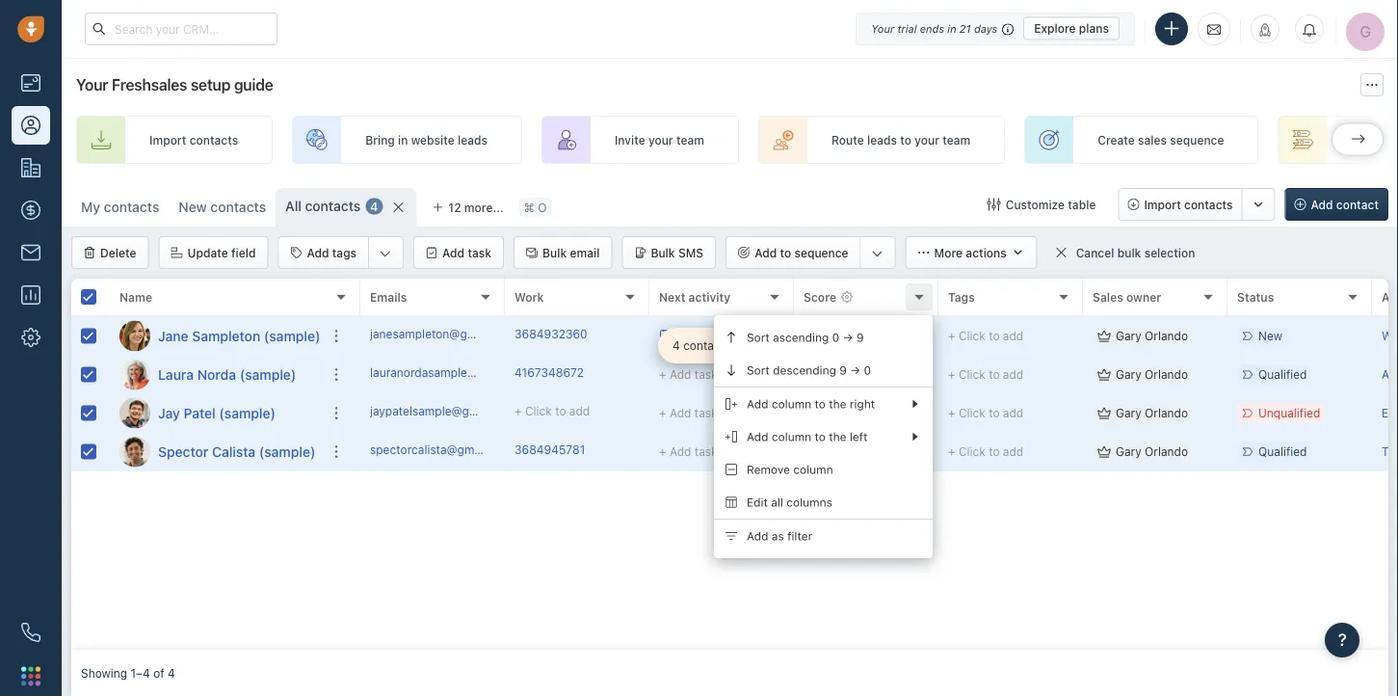 Task type: describe. For each thing, give the bounding box(es) containing it.
c
[[1393, 406, 1399, 420]]

task inside button
[[468, 246, 492, 259]]

all contacts 4
[[285, 198, 378, 214]]

add as filter
[[747, 529, 813, 543]]

import contacts for "import contacts" link
[[149, 133, 238, 146]]

filter
[[788, 529, 813, 543]]

sequence for create sales sequence
[[1171, 133, 1225, 146]]

columns
[[787, 495, 833, 509]]

add for add tags
[[307, 246, 329, 259]]

add for 41
[[1003, 368, 1024, 381]]

qualified for 41
[[1259, 368, 1308, 381]]

wid link
[[1382, 329, 1399, 343]]

work
[[515, 290, 544, 304]]

spector
[[158, 443, 209, 459]]

trial
[[898, 22, 917, 35]]

bulk email button
[[514, 236, 613, 269]]

orlando for 18
[[1145, 406, 1189, 420]]

acc
[[1382, 290, 1399, 304]]

jay patel (sample) link
[[158, 403, 276, 423]]

gary for 18
[[1116, 406, 1142, 420]]

jay
[[158, 405, 180, 421]]

your freshsales setup guide
[[76, 76, 273, 94]]

1 horizontal spatial container_wx8msf4aqz5i3rn1 image
[[1098, 329, 1111, 343]]

cancel
[[1076, 246, 1115, 260]]

contact
[[1337, 198, 1379, 211]]

showing
[[81, 666, 127, 680]]

gary for 54
[[1116, 445, 1142, 458]]

laura norda (sample)
[[158, 366, 296, 382]]

my
[[81, 199, 100, 215]]

task for 41
[[695, 368, 718, 381]]

all
[[285, 198, 302, 214]]

add for add column to the right
[[747, 397, 769, 411]]

spectorcalista@gmail.com
[[370, 443, 513, 456]]

next activity
[[659, 290, 731, 304]]

contacts up field
[[211, 199, 266, 215]]

more...
[[464, 201, 504, 214]]

set
[[1352, 133, 1371, 146]]

(sample) for spector calista (sample)
[[259, 443, 316, 459]]

add column to the right
[[747, 397, 875, 411]]

→ for 9
[[851, 363, 861, 377]]

tec link
[[1382, 445, 1399, 458]]

task for 18
[[695, 406, 718, 420]]

jane sampleton (sample)
[[158, 328, 320, 344]]

container_wx8msf4aqz5i3rn1 image for 54
[[1098, 445, 1111, 458]]

up
[[1374, 133, 1388, 146]]

edit all columns
[[747, 495, 833, 509]]

import contacts group
[[1119, 188, 1276, 221]]

calista
[[212, 443, 256, 459]]

ends
[[920, 22, 945, 35]]

1 gary orlando from the top
[[1116, 329, 1189, 343]]

selected.
[[734, 339, 784, 352]]

explore plans link
[[1024, 17, 1120, 40]]

create sales sequence link
[[1025, 116, 1259, 164]]

jane
[[158, 328, 189, 344]]

table
[[1068, 198, 1096, 211]]

(sample) for laura norda (sample)
[[240, 366, 296, 382]]

guide
[[234, 76, 273, 94]]

add for add task
[[443, 246, 465, 259]]

add tags group
[[278, 236, 404, 269]]

phone element
[[12, 613, 50, 652]]

spectorcalista@gmail.com link
[[370, 441, 513, 462]]

3684945781 link
[[515, 441, 585, 462]]

name column header
[[110, 279, 361, 317]]

acm link
[[1382, 368, 1399, 381]]

o
[[538, 200, 547, 214]]

update field button
[[159, 236, 268, 269]]

customize table
[[1006, 198, 1096, 211]]

click for 54
[[959, 445, 986, 458]]

add for add column to the left
[[747, 430, 769, 443]]

sort ascending 0 → 9 menu item
[[714, 321, 933, 354]]

import contacts link
[[76, 116, 273, 164]]

+ click to add for 54
[[949, 445, 1024, 458]]

container_wx8msf4aqz5i3rn1 image for 18
[[1098, 406, 1111, 420]]

janesampleton@gmail.com link
[[370, 326, 516, 346]]

edit
[[747, 495, 768, 509]]

add contact button
[[1286, 188, 1389, 221]]

your inside "link"
[[915, 133, 940, 146]]

freshsales
[[112, 76, 187, 94]]

container_wx8msf4aqz5i3rn1 image inside customize table button
[[988, 198, 1001, 211]]

press space to deselect this row. row containing 41
[[361, 356, 1399, 394]]

new for new contacts
[[179, 199, 207, 215]]

janesampleton@gmail.com
[[370, 327, 516, 341]]

all contacts link
[[285, 197, 361, 216]]

+ click to add for 41
[[949, 368, 1024, 381]]

1 + click to add from the top
[[949, 329, 1024, 343]]

task for 54
[[695, 445, 718, 458]]

email
[[570, 246, 600, 259]]

sales owner
[[1093, 290, 1162, 304]]

next
[[659, 290, 686, 304]]

gary orlando for 18
[[1116, 406, 1189, 420]]

leads inside "link"
[[868, 133, 897, 146]]

tec
[[1382, 445, 1399, 458]]

press space to deselect this row. row containing 18
[[361, 394, 1399, 433]]

e c link
[[1382, 406, 1399, 420]]

contacts inside button
[[1185, 198, 1233, 211]]

customize table button
[[975, 188, 1109, 221]]

grid containing 48
[[71, 279, 1399, 650]]

sort for sort ascending 0 → 9
[[747, 331, 770, 344]]

sort descending 9 → 0
[[747, 363, 872, 377]]

1 your from the left
[[649, 133, 674, 146]]

showing 1–4 of 4
[[81, 666, 175, 680]]

update field
[[187, 246, 256, 259]]

sales
[[1139, 133, 1167, 146]]

the for left
[[829, 430, 847, 443]]

set up yo
[[1352, 133, 1399, 146]]

add tags
[[307, 246, 357, 259]]

your for your trial ends in 21 days
[[872, 22, 895, 35]]

jaypatelsample@gmail.com + click to add
[[370, 404, 590, 418]]

name
[[120, 290, 152, 304]]

of
[[153, 666, 164, 680]]

e
[[1382, 406, 1389, 420]]

click for 41
[[959, 368, 986, 381]]

41
[[804, 365, 821, 383]]

column for remove column
[[794, 463, 833, 476]]

invite
[[615, 133, 646, 146]]

invite your team link
[[542, 116, 739, 164]]

3684945781
[[515, 443, 585, 456]]

qualified for 54
[[1259, 445, 1308, 458]]

48
[[804, 326, 824, 345]]

spectorcalista@gmail.com 3684945781
[[370, 443, 585, 456]]

explore plans
[[1035, 22, 1110, 35]]

add for 54
[[1003, 445, 1024, 458]]

gary for 41
[[1116, 368, 1142, 381]]

54
[[804, 442, 823, 460]]

e c
[[1382, 406, 1399, 420]]

press space to deselect this row. row containing laura norda (sample)
[[71, 356, 361, 394]]

bulk sms
[[651, 246, 704, 259]]

(sample) for jay patel (sample)
[[219, 405, 276, 421]]

bring in website leads link
[[292, 116, 522, 164]]

0 inside sort descending 9 → 0 menu item
[[864, 363, 872, 377]]

new for new
[[1259, 329, 1283, 343]]

column for add column to the left
[[772, 430, 812, 443]]

new contacts
[[179, 199, 266, 215]]

add task
[[443, 246, 492, 259]]

row group containing jane sampleton (sample)
[[71, 317, 361, 471]]



Task type: locate. For each thing, give the bounding box(es) containing it.
0
[[833, 331, 840, 344], [864, 363, 872, 377]]

1 the from the top
[[829, 397, 847, 411]]

owner
[[1127, 290, 1162, 304]]

2 sort from the top
[[747, 363, 770, 377]]

+ click to add for 18
[[949, 406, 1024, 420]]

add to sequence
[[755, 246, 849, 259]]

your trial ends in 21 days
[[872, 22, 998, 35]]

column down "41"
[[772, 397, 812, 411]]

remove column
[[747, 463, 833, 476]]

4 inside grid
[[673, 339, 680, 352]]

website
[[411, 133, 455, 146]]

bulk for bulk sms
[[651, 246, 675, 259]]

descending
[[773, 363, 837, 377]]

1 horizontal spatial 4
[[370, 199, 378, 213]]

9 inside menu item
[[857, 331, 864, 344]]

1 vertical spatial import contacts
[[1145, 198, 1233, 211]]

1 vertical spatial qualified
[[1259, 445, 1308, 458]]

edit all columns menu item
[[714, 486, 933, 519]]

bulk left sms
[[651, 246, 675, 259]]

angle down image
[[872, 244, 884, 263]]

s image
[[120, 436, 150, 467]]

+ add task for 54
[[659, 445, 718, 458]]

2 + click to add from the top
[[949, 368, 1024, 381]]

0 horizontal spatial import
[[149, 133, 186, 146]]

remove column menu item
[[714, 453, 933, 486]]

row group
[[71, 317, 361, 471], [361, 317, 1399, 471]]

9 right 48
[[857, 331, 864, 344]]

0 vertical spatial container_wx8msf4aqz5i3rn1 image
[[1055, 246, 1069, 259]]

+ add task for 18
[[659, 406, 718, 420]]

4 inside all contacts 4
[[370, 199, 378, 213]]

left
[[850, 430, 868, 443]]

as
[[772, 529, 784, 543]]

delete
[[100, 246, 136, 259]]

0 vertical spatial import
[[149, 133, 186, 146]]

add to sequence group
[[726, 236, 896, 269]]

qualified up the unqualified
[[1259, 368, 1308, 381]]

contacts
[[190, 133, 238, 146], [1185, 198, 1233, 211], [305, 198, 361, 214], [104, 199, 159, 215], [211, 199, 266, 215], [684, 339, 731, 352]]

→ inside menu item
[[843, 331, 854, 344]]

import contacts for import contacts button
[[1145, 198, 1233, 211]]

3 gary orlando from the top
[[1116, 406, 1189, 420]]

0 inside the "sort ascending 0 → 9" menu item
[[833, 331, 840, 344]]

4 down next
[[673, 339, 680, 352]]

to inside button
[[780, 246, 792, 259]]

route leads to your team
[[832, 133, 971, 146]]

column down 54 on the right
[[794, 463, 833, 476]]

add tags button
[[279, 237, 368, 268]]

1 vertical spatial container_wx8msf4aqz5i3rn1 image
[[1098, 329, 1111, 343]]

sequence inside create sales sequence link
[[1171, 133, 1225, 146]]

0 vertical spatial sort
[[747, 331, 770, 344]]

0 vertical spatial →
[[843, 331, 854, 344]]

create
[[1098, 133, 1135, 146]]

0 vertical spatial your
[[872, 22, 895, 35]]

import
[[149, 133, 186, 146], [1145, 198, 1182, 211]]

add for add to sequence
[[755, 246, 777, 259]]

9 inside menu item
[[840, 363, 847, 377]]

1 horizontal spatial in
[[948, 22, 957, 35]]

sequence right sales
[[1171, 133, 1225, 146]]

2 team from the left
[[943, 133, 971, 146]]

(sample) for jane sampleton (sample)
[[264, 328, 320, 344]]

in left the 21
[[948, 22, 957, 35]]

+ click to add
[[949, 329, 1024, 343], [949, 368, 1024, 381], [949, 406, 1024, 420], [949, 445, 1024, 458]]

4 orlando from the top
[[1145, 445, 1189, 458]]

1 vertical spatial 9
[[840, 363, 847, 377]]

4 gary orlando from the top
[[1116, 445, 1189, 458]]

+ add task
[[659, 368, 718, 381], [659, 406, 718, 420], [659, 445, 718, 458]]

4 contacts selected.
[[673, 339, 784, 352]]

4 gary from the top
[[1116, 445, 1142, 458]]

0 horizontal spatial container_wx8msf4aqz5i3rn1 image
[[1055, 246, 1069, 259]]

1 horizontal spatial your
[[915, 133, 940, 146]]

bulk sms button
[[622, 236, 716, 269]]

1 vertical spatial + add task
[[659, 406, 718, 420]]

1 vertical spatial →
[[851, 363, 861, 377]]

9
[[857, 331, 864, 344], [840, 363, 847, 377]]

0 horizontal spatial new
[[179, 199, 207, 215]]

import contacts
[[149, 133, 238, 146], [1145, 198, 1233, 211]]

lauranordasample@gmail.com
[[370, 366, 534, 379]]

import for "import contacts" link
[[149, 133, 186, 146]]

sort left ascending on the right
[[747, 331, 770, 344]]

orlando for 54
[[1145, 445, 1189, 458]]

2 vertical spatial column
[[794, 463, 833, 476]]

1 + add task from the top
[[659, 368, 718, 381]]

days
[[975, 22, 998, 35]]

add task button
[[414, 236, 504, 269]]

sequence inside add to sequence button
[[795, 246, 849, 259]]

your left 'trial'
[[872, 22, 895, 35]]

0 horizontal spatial your
[[76, 76, 108, 94]]

1 horizontal spatial new
[[1259, 329, 1283, 343]]

1 vertical spatial the
[[829, 430, 847, 443]]

press space to deselect this row. row containing 48
[[361, 317, 1399, 356]]

3 orlando from the top
[[1145, 406, 1189, 420]]

contacts down activity
[[684, 339, 731, 352]]

0 horizontal spatial 9
[[840, 363, 847, 377]]

column inside menu item
[[794, 463, 833, 476]]

import contacts up the selection
[[1145, 198, 1233, 211]]

0 horizontal spatial import contacts
[[149, 133, 238, 146]]

new down status
[[1259, 329, 1283, 343]]

sort inside menu item
[[747, 363, 770, 377]]

2 + add task from the top
[[659, 406, 718, 420]]

3684932360
[[515, 327, 588, 341]]

invite your team
[[615, 133, 705, 146]]

to inside "link"
[[901, 133, 912, 146]]

2 gary from the top
[[1116, 368, 1142, 381]]

import contacts down setup
[[149, 133, 238, 146]]

1 vertical spatial new
[[1259, 329, 1283, 343]]

new contacts button
[[169, 188, 276, 227], [179, 199, 266, 215]]

1 vertical spatial import
[[1145, 198, 1182, 211]]

add inside menu item
[[747, 529, 769, 543]]

contacts right 'my' in the top of the page
[[104, 199, 159, 215]]

jaypatelsample@gmail.com link
[[370, 403, 518, 423]]

route
[[832, 133, 864, 146]]

janesampleton@gmail.com 3684932360
[[370, 327, 588, 341]]

team inside "link"
[[943, 133, 971, 146]]

4 right all contacts link
[[370, 199, 378, 213]]

l image
[[120, 359, 150, 390]]

add for 18
[[1003, 406, 1024, 420]]

1 gary from the top
[[1116, 329, 1142, 343]]

add to sequence button
[[727, 237, 860, 268]]

→ inside menu item
[[851, 363, 861, 377]]

1 leads from the left
[[458, 133, 488, 146]]

0 vertical spatial qualified
[[1259, 368, 1308, 381]]

sort inside menu item
[[747, 331, 770, 344]]

21
[[960, 22, 971, 35]]

the for right
[[829, 397, 847, 411]]

1 horizontal spatial bulk
[[651, 246, 675, 259]]

1 horizontal spatial team
[[943, 133, 971, 146]]

new inside row group
[[1259, 329, 1283, 343]]

acm
[[1382, 368, 1399, 381]]

your for your freshsales setup guide
[[76, 76, 108, 94]]

0 horizontal spatial bulk
[[543, 246, 567, 259]]

container_wx8msf4aqz5i3rn1 image left the cancel
[[1055, 246, 1069, 259]]

more
[[935, 246, 963, 259]]

0 horizontal spatial in
[[398, 133, 408, 146]]

(sample) right calista
[[259, 443, 316, 459]]

2 the from the top
[[829, 430, 847, 443]]

selection
[[1145, 246, 1196, 260]]

update
[[187, 246, 228, 259]]

contacts inside grid
[[684, 339, 731, 352]]

0 vertical spatial 4
[[370, 199, 378, 213]]

sequence up score
[[795, 246, 849, 259]]

leads right website
[[458, 133, 488, 146]]

import down your freshsales setup guide
[[149, 133, 186, 146]]

setup
[[191, 76, 231, 94]]

leads
[[458, 133, 488, 146], [868, 133, 897, 146]]

laura
[[158, 366, 194, 382]]

0 up right
[[864, 363, 872, 377]]

3 + click to add from the top
[[949, 406, 1024, 420]]

1 vertical spatial sort
[[747, 363, 770, 377]]

1 row group from the left
[[71, 317, 361, 471]]

your right the invite
[[649, 133, 674, 146]]

bring in website leads
[[365, 133, 488, 146]]

grid
[[71, 279, 1399, 650]]

new up update
[[179, 199, 207, 215]]

4 + click to add from the top
[[949, 445, 1024, 458]]

add for add contact
[[1312, 198, 1334, 211]]

container_wx8msf4aqz5i3rn1 image for 41
[[1098, 368, 1111, 381]]

2 leads from the left
[[868, 133, 897, 146]]

bring
[[365, 133, 395, 146]]

import contacts inside button
[[1145, 198, 1233, 211]]

spector calista (sample) link
[[158, 442, 316, 461]]

→ for 0
[[843, 331, 854, 344]]

(sample) right sampleton
[[264, 328, 320, 344]]

3 + add task from the top
[[659, 445, 718, 458]]

2 horizontal spatial 4
[[673, 339, 680, 352]]

container_wx8msf4aqz5i3rn1 image
[[1055, 246, 1069, 259], [1098, 329, 1111, 343]]

0 vertical spatial 9
[[857, 331, 864, 344]]

Search your CRM... text field
[[85, 13, 278, 45]]

your right route
[[915, 133, 940, 146]]

phone image
[[21, 623, 40, 642]]

bulk
[[1118, 246, 1142, 260]]

import up the selection
[[1145, 198, 1182, 211]]

press space to deselect this row. row
[[71, 317, 361, 356], [361, 317, 1399, 356], [71, 356, 361, 394], [361, 356, 1399, 394], [71, 394, 361, 433], [361, 394, 1399, 433], [71, 433, 361, 471], [361, 433, 1399, 471]]

add inside button
[[755, 246, 777, 259]]

laura norda (sample) link
[[158, 365, 296, 384]]

→ right 48
[[843, 331, 854, 344]]

0 vertical spatial column
[[772, 397, 812, 411]]

tags
[[332, 246, 357, 259]]

menu
[[714, 315, 933, 558]]

12 more... button
[[422, 194, 515, 221]]

ascending
[[773, 331, 829, 344]]

3 gary from the top
[[1116, 406, 1142, 420]]

sms
[[679, 246, 704, 259]]

angle down image
[[380, 244, 391, 263]]

4 right of
[[168, 666, 175, 680]]

contacts up the selection
[[1185, 198, 1233, 211]]

1 sort from the top
[[747, 331, 770, 344]]

add for add as filter
[[747, 529, 769, 543]]

2 gary orlando from the top
[[1116, 368, 1189, 381]]

0 horizontal spatial sequence
[[795, 246, 849, 259]]

contacts down setup
[[190, 133, 238, 146]]

contacts right the all
[[305, 198, 361, 214]]

0 horizontal spatial your
[[649, 133, 674, 146]]

1 horizontal spatial sequence
[[1171, 133, 1225, 146]]

0 vertical spatial + add task
[[659, 368, 718, 381]]

menu containing sort ascending 0 → 9
[[714, 315, 933, 558]]

in right bring
[[398, 133, 408, 146]]

import contacts button
[[1119, 188, 1243, 221]]

the left right
[[829, 397, 847, 411]]

0 vertical spatial new
[[179, 199, 207, 215]]

1 horizontal spatial your
[[872, 22, 895, 35]]

1 qualified from the top
[[1259, 368, 1308, 381]]

sort descending 9 → 0 menu item
[[714, 354, 933, 387]]

set up yo link
[[1279, 116, 1399, 164]]

0 vertical spatial import contacts
[[149, 133, 238, 146]]

2 bulk from the left
[[651, 246, 675, 259]]

row group containing 48
[[361, 317, 1399, 471]]

freshworks switcher image
[[21, 666, 40, 686]]

press space to deselect this row. row containing jay patel (sample)
[[71, 394, 361, 433]]

2 row group from the left
[[361, 317, 1399, 471]]

plans
[[1080, 22, 1110, 35]]

delete button
[[71, 236, 149, 269]]

+
[[949, 329, 956, 343], [949, 368, 956, 381], [659, 368, 667, 381], [515, 404, 522, 418], [949, 406, 956, 420], [659, 406, 667, 420], [949, 445, 956, 458], [659, 445, 667, 458]]

column down 18
[[772, 430, 812, 443]]

press space to deselect this row. row containing spector calista (sample)
[[71, 433, 361, 471]]

add
[[1003, 329, 1024, 343], [1003, 368, 1024, 381], [570, 404, 590, 418], [1003, 406, 1024, 420], [1003, 445, 1024, 458]]

→ up right
[[851, 363, 861, 377]]

12
[[449, 201, 461, 214]]

container_wx8msf4aqz5i3rn1 image down 'sales'
[[1098, 329, 1111, 343]]

bulk for bulk email
[[543, 246, 567, 259]]

gary orlando for 54
[[1116, 445, 1189, 458]]

⌘
[[524, 200, 535, 214]]

1 vertical spatial your
[[76, 76, 108, 94]]

0 horizontal spatial 4
[[168, 666, 175, 680]]

1 vertical spatial 4
[[673, 339, 680, 352]]

1 horizontal spatial 9
[[857, 331, 864, 344]]

0 horizontal spatial leads
[[458, 133, 488, 146]]

column for add column to the right
[[772, 397, 812, 411]]

0 vertical spatial sequence
[[1171, 133, 1225, 146]]

1 horizontal spatial leads
[[868, 133, 897, 146]]

spector calista (sample)
[[158, 443, 316, 459]]

2 vertical spatial 4
[[168, 666, 175, 680]]

0 horizontal spatial 0
[[833, 331, 840, 344]]

press space to deselect this row. row containing 54
[[361, 433, 1399, 471]]

sort down selected.
[[747, 363, 770, 377]]

name row
[[71, 279, 361, 317]]

(sample) down jane sampleton (sample) link
[[240, 366, 296, 382]]

2 your from the left
[[915, 133, 940, 146]]

qualified
[[1259, 368, 1308, 381], [1259, 445, 1308, 458]]

1 horizontal spatial import
[[1145, 198, 1182, 211]]

1 vertical spatial in
[[398, 133, 408, 146]]

0 right 48
[[833, 331, 840, 344]]

sort for sort descending 9 → 0
[[747, 363, 770, 377]]

press space to deselect this row. row containing jane sampleton (sample)
[[71, 317, 361, 356]]

2 vertical spatial + add task
[[659, 445, 718, 458]]

unqualified
[[1259, 406, 1321, 420]]

0 horizontal spatial team
[[677, 133, 705, 146]]

sequence for add to sequence
[[795, 246, 849, 259]]

1 horizontal spatial import contacts
[[1145, 198, 1233, 211]]

4167348672 link
[[515, 364, 584, 385]]

to
[[901, 133, 912, 146], [780, 246, 792, 259], [989, 329, 1000, 343], [989, 368, 1000, 381], [815, 397, 826, 411], [555, 404, 566, 418], [989, 406, 1000, 420], [815, 430, 826, 443], [989, 445, 1000, 458]]

add as filter menu item
[[714, 520, 933, 552]]

1 horizontal spatial 0
[[864, 363, 872, 377]]

0 vertical spatial in
[[948, 22, 957, 35]]

1 orlando from the top
[[1145, 329, 1189, 343]]

customize
[[1006, 198, 1065, 211]]

1 vertical spatial 0
[[864, 363, 872, 377]]

1 vertical spatial sequence
[[795, 246, 849, 259]]

1 bulk from the left
[[543, 246, 567, 259]]

add inside "button"
[[307, 246, 329, 259]]

j image
[[120, 321, 150, 351]]

qualified down the unqualified
[[1259, 445, 1308, 458]]

import inside button
[[1145, 198, 1182, 211]]

your left freshsales
[[76, 76, 108, 94]]

bulk email
[[543, 246, 600, 259]]

click for 18
[[959, 406, 986, 420]]

sort ascending 0 → 9
[[747, 331, 864, 344]]

orlando for 41
[[1145, 368, 1189, 381]]

9 right "41"
[[840, 363, 847, 377]]

+ add task for 41
[[659, 368, 718, 381]]

remove
[[747, 463, 790, 476]]

leads right route
[[868, 133, 897, 146]]

bulk left the email
[[543, 246, 567, 259]]

email image
[[1208, 21, 1221, 37]]

import for import contacts button
[[1145, 198, 1182, 211]]

1–4
[[131, 666, 150, 680]]

(sample) up 'spector calista (sample)'
[[219, 405, 276, 421]]

the left left
[[829, 430, 847, 443]]

container_wx8msf4aqz5i3rn1 image
[[988, 198, 1001, 211], [659, 329, 673, 343], [1098, 368, 1111, 381], [1098, 406, 1111, 420], [1098, 445, 1111, 458]]

0 vertical spatial 0
[[833, 331, 840, 344]]

3684932360 link
[[515, 326, 588, 346]]

2 qualified from the top
[[1259, 445, 1308, 458]]

gary orlando for 41
[[1116, 368, 1189, 381]]

your
[[649, 133, 674, 146], [915, 133, 940, 146]]

1 team from the left
[[677, 133, 705, 146]]

1 vertical spatial column
[[772, 430, 812, 443]]

2 orlando from the top
[[1145, 368, 1189, 381]]

0 vertical spatial the
[[829, 397, 847, 411]]

j image
[[120, 398, 150, 428]]

status
[[1238, 290, 1275, 304]]

add column to the left
[[747, 430, 868, 443]]

sampleton
[[192, 328, 260, 344]]



Task type: vqa. For each thing, say whether or not it's contained in the screenshot.
all deal owners button
no



